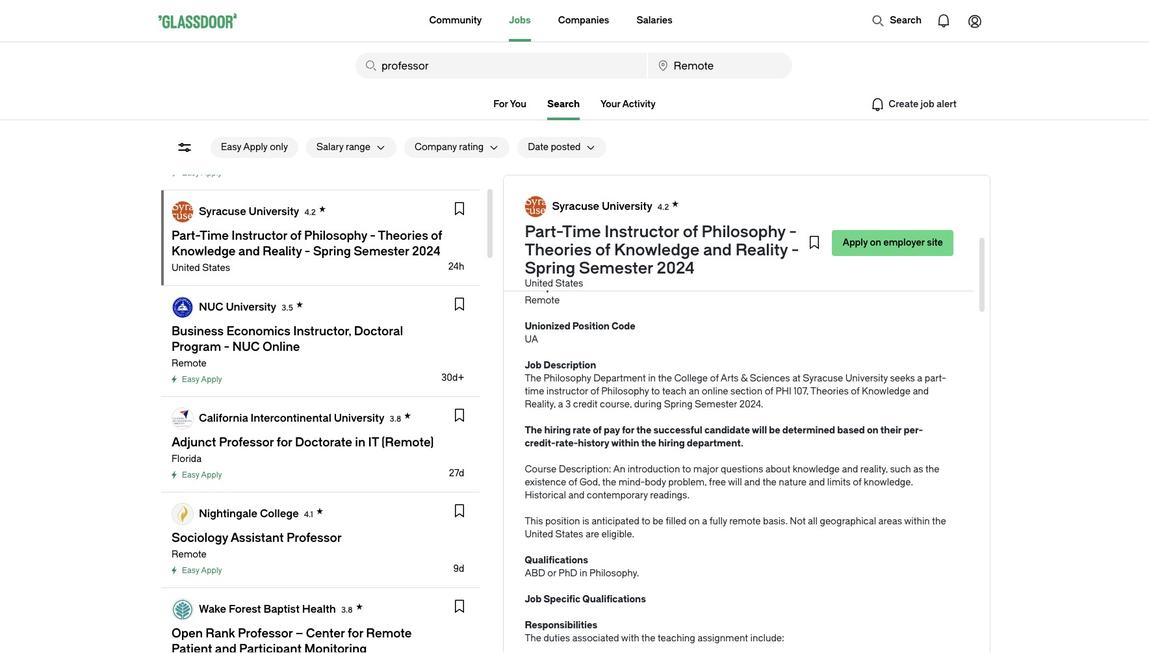 Task type: vqa. For each thing, say whether or not it's contained in the screenshot.
4.3
no



Task type: describe. For each thing, give the bounding box(es) containing it.
jobs link
[[509, 0, 531, 42]]

united inside part-time instructor of philosophy - theories of knowledge and reality - spring semester 2024 united states
[[525, 278, 553, 289]]

job specific qualifications
[[525, 594, 646, 605]]

and down questions at the bottom right of page
[[744, 477, 760, 488]]

department.
[[687, 438, 743, 449]]

remote inside campus remote
[[525, 295, 560, 306]]

easy for california
[[182, 471, 199, 480]]

none field search keyword
[[356, 53, 646, 79]]

to for major
[[682, 464, 691, 475]]

is
[[582, 516, 589, 527]]

of up online on the bottom
[[710, 373, 719, 384]]

for you
[[493, 99, 527, 110]]

2024
[[657, 259, 695, 278]]

pti/adjunct
[[525, 256, 575, 267]]

instructor
[[605, 223, 679, 241]]

4.2 inside jobs list element
[[304, 208, 316, 217]]

credit
[[573, 399, 598, 410]]

assignment
[[698, 633, 748, 644]]

at
[[792, 373, 801, 384]]

easy for nightingale
[[182, 566, 199, 575]]

states inside this position is anticipated to be filled on a fully remote basis. not all geographical areas within the united states are eligible.
[[555, 529, 583, 540]]

anticipated
[[592, 516, 639, 527]]

1 vertical spatial hiring
[[658, 438, 685, 449]]

specific
[[544, 594, 581, 605]]

include:
[[750, 633, 784, 644]]

body
[[645, 477, 666, 488]]

3.5
[[282, 303, 293, 312]]

syracuse inside jobs list element
[[199, 205, 246, 217]]

remote for nuc university
[[172, 358, 207, 369]]

9d
[[453, 564, 464, 575]]

states inside part-time instructor of philosophy - theories of knowledge and reality - spring semester 2024 united states
[[555, 278, 583, 289]]

none field search location
[[648, 53, 792, 79]]

philosophy inside part-time instructor of philosophy - theories of knowledge and reality - spring semester 2024 united states
[[702, 223, 786, 241]]

107,
[[794, 386, 809, 397]]

during
[[634, 399, 662, 410]]

sciences
[[750, 373, 790, 384]]

unionized
[[525, 321, 570, 332]]

ua
[[525, 334, 538, 345]]

0 horizontal spatial search
[[547, 99, 580, 110]]

easy apply only button
[[211, 137, 298, 158]]

determined
[[782, 425, 835, 436]]

successful
[[654, 425, 702, 436]]

this position is anticipated to be filled on a fully remote basis. not all geographical areas within the united states are eligible.
[[525, 516, 946, 540]]

and inside the philosophy department in the college of arts & sciences at syracuse university seeks a part- time instructor of philosophy to teach an online section of phi 107, theories of knowledge and reality, a 3 credit course, during spring semester 2024.
[[913, 386, 929, 397]]

per-
[[904, 425, 923, 436]]

rate
[[573, 425, 591, 436]]

unionized position code ua
[[525, 321, 636, 345]]

qualifications inside qualifications abd or phd in philosophy.
[[525, 555, 588, 566]]

such
[[890, 464, 911, 475]]

qualifications abd or phd in philosophy.
[[525, 555, 639, 579]]

baptist
[[264, 603, 300, 615]]

online
[[702, 386, 728, 397]]

associated
[[572, 633, 619, 644]]

wake forest baptist health logo image
[[172, 599, 193, 620]]

of up based
[[851, 386, 860, 397]]

salary range
[[317, 142, 370, 153]]

will inside "course description: an introduction to major questions about knowledge and reality, such as the existence of god, the mind-body problem, free will and the nature and limits of knowledge. historical and contemporary readings."
[[728, 477, 742, 488]]

Search location field
[[648, 53, 792, 79]]

of up credit
[[590, 386, 599, 397]]

apply up california
[[201, 375, 222, 384]]

responsibilities the duties associated with the teaching assignment include:
[[525, 620, 784, 644]]

areas
[[878, 516, 902, 527]]

of up 2024
[[683, 223, 698, 241]]

24h
[[448, 261, 464, 272]]

department
[[594, 373, 646, 384]]

their
[[881, 425, 902, 436]]

your
[[601, 99, 621, 110]]

the inside responsibilities the duties associated with the teaching assignment include:
[[525, 633, 541, 644]]

the right for
[[636, 425, 652, 436]]

syracuse inside the philosophy department in the college of arts & sciences at syracuse university seeks a part- time instructor of philosophy to teach an online section of phi 107, theories of knowledge and reality, a 3 credit course, during spring semester 2024.
[[803, 373, 843, 384]]

be inside the hiring rate of pay for the successful candidate will be determined based on their per- credit-rate-history within the hiring department.
[[769, 425, 780, 436]]

the for the hiring rate of pay for the successful candidate will be determined based on their per- credit-rate-history within the hiring department.
[[525, 425, 542, 436]]

all
[[808, 516, 818, 527]]

free
[[709, 477, 726, 488]]

your activity link
[[601, 99, 656, 110]]

university inside the philosophy department in the college of arts & sciences at syracuse university seeks a part- time instructor of philosophy to teach an online section of phi 107, theories of knowledge and reality, a 3 credit course, during spring semester 2024.
[[845, 373, 888, 384]]

the inside the philosophy department in the college of arts & sciences at syracuse university seeks a part- time instructor of philosophy to teach an online section of phi 107, theories of knowledge and reality, a 3 credit course, during spring semester 2024.
[[658, 373, 672, 384]]

in inside qualifications abd or phd in philosophy.
[[580, 568, 587, 579]]

search inside search button
[[890, 15, 922, 26]]

1 horizontal spatial 4.2
[[658, 202, 669, 212]]

california intercontinental university logo image
[[172, 408, 193, 429]]

part- inside job type part-time
[[525, 217, 547, 228]]

description:
[[559, 464, 611, 475]]

1 horizontal spatial syracuse university
[[552, 200, 652, 212]]

intercontinental
[[251, 412, 331, 424]]

responsibilities
[[525, 620, 597, 631]]

community
[[429, 15, 482, 26]]

salary
[[317, 142, 344, 153]]

wake
[[199, 603, 226, 615]]

1 horizontal spatial syracuse
[[552, 200, 599, 212]]

florida
[[172, 454, 202, 465]]

date
[[528, 142, 549, 153]]

section
[[731, 386, 763, 397]]

for you link
[[493, 99, 527, 110]]

of down the sciences
[[765, 386, 773, 397]]

your activity
[[601, 99, 656, 110]]

0 vertical spatial a
[[917, 373, 923, 384]]

of right rank pti/adjunct at the top of page
[[595, 241, 611, 259]]

teaching
[[658, 633, 695, 644]]

jobs
[[509, 15, 531, 26]]

fully
[[710, 516, 727, 527]]

description
[[544, 360, 596, 371]]

easy apply for nightingale
[[182, 566, 222, 575]]

seeks
[[890, 373, 915, 384]]

1 horizontal spatial syracuse university logo image
[[525, 196, 546, 217]]

nightingale college logo image
[[172, 504, 193, 525]]

health
[[302, 603, 336, 615]]

nightingale college
[[199, 507, 299, 520]]

problem,
[[668, 477, 707, 488]]

nuc
[[199, 301, 223, 313]]

the hiring rate of pay for the successful candidate will be determined based on their per- credit-rate-history within the hiring department.
[[525, 425, 923, 449]]

be inside this position is anticipated to be filled on a fully remote basis. not all geographical areas within the united states are eligible.
[[653, 516, 663, 527]]

employer
[[884, 237, 925, 248]]

rank pti/adjunct
[[525, 243, 575, 267]]

easy apply for nuc
[[182, 375, 222, 384]]

posted
[[551, 142, 581, 153]]

part-
[[925, 373, 946, 384]]

reality
[[736, 241, 788, 259]]

rank
[[525, 243, 549, 254]]

date posted button
[[518, 137, 581, 158]]

course
[[525, 464, 557, 475]]

an
[[689, 386, 700, 397]]

activity
[[622, 99, 656, 110]]

geographical
[[820, 516, 876, 527]]

Search keyword field
[[356, 53, 646, 79]]



Task type: locate. For each thing, give the bounding box(es) containing it.
and down part- on the bottom right of the page
[[913, 386, 929, 397]]

1 horizontal spatial be
[[769, 425, 780, 436]]

syracuse up the 107,
[[803, 373, 843, 384]]

apply left employer
[[843, 237, 868, 248]]

2 vertical spatial philosophy
[[601, 386, 649, 397]]

1 horizontal spatial college
[[674, 373, 708, 384]]

easy apply down florida
[[182, 471, 222, 480]]

1 horizontal spatial to
[[651, 386, 660, 397]]

spring up campus
[[525, 259, 575, 278]]

within right "areas"
[[904, 516, 930, 527]]

1 horizontal spatial spring
[[664, 399, 693, 410]]

2024.
[[739, 399, 763, 410]]

2 vertical spatial remote
[[172, 549, 207, 560]]

syracuse up the time
[[552, 200, 599, 212]]

university for nuc university logo
[[226, 301, 276, 313]]

a inside this position is anticipated to be filled on a fully remote basis. not all geographical areas within the united states are eligible.
[[702, 516, 707, 527]]

to up problem,
[[682, 464, 691, 475]]

0 vertical spatial to
[[651, 386, 660, 397]]

of right limits
[[853, 477, 862, 488]]

united down this
[[525, 529, 553, 540]]

semester
[[579, 259, 653, 278], [695, 399, 737, 410]]

nuc university
[[199, 301, 276, 313]]

2 horizontal spatial syracuse
[[803, 373, 843, 384]]

1 easy apply from the top
[[182, 168, 222, 177]]

1 the from the top
[[525, 373, 541, 384]]

2 vertical spatial on
[[689, 516, 700, 527]]

limits
[[827, 477, 851, 488]]

on left their
[[867, 425, 879, 436]]

nature
[[779, 477, 807, 488]]

are
[[586, 529, 599, 540]]

syracuse university
[[552, 200, 652, 212], [199, 205, 299, 217]]

1 none field from the left
[[356, 53, 646, 79]]

2 vertical spatial a
[[702, 516, 707, 527]]

1 vertical spatial the
[[525, 425, 542, 436]]

job description
[[525, 360, 596, 371]]

1 vertical spatial remote
[[172, 358, 207, 369]]

4 easy apply from the top
[[182, 566, 222, 575]]

syracuse university logo image down hours
[[525, 196, 546, 217]]

a left 3
[[558, 399, 563, 410]]

semester down online on the bottom
[[695, 399, 737, 410]]

and up limits
[[842, 464, 858, 475]]

1 horizontal spatial 3.8
[[390, 414, 401, 423]]

basis.
[[763, 516, 788, 527]]

on inside button
[[870, 237, 881, 248]]

remote
[[525, 295, 560, 306], [172, 358, 207, 369], [172, 549, 207, 560]]

None field
[[356, 53, 646, 79], [648, 53, 792, 79]]

and down god, on the right bottom of page
[[568, 490, 585, 501]]

0 horizontal spatial knowledge
[[614, 241, 700, 259]]

to left filled
[[642, 516, 650, 527]]

0 horizontal spatial philosophy
[[544, 373, 591, 384]]

2 vertical spatial united
[[525, 529, 553, 540]]

3.8 for california intercontinental university
[[390, 414, 401, 423]]

qualifications down philosophy.
[[583, 594, 646, 605]]

will down 2024.
[[752, 425, 767, 436]]

search link
[[547, 99, 580, 120]]

1 horizontal spatial theories
[[811, 386, 849, 397]]

syracuse up united states
[[199, 205, 246, 217]]

salary range button
[[306, 137, 370, 158]]

and inside part-time instructor of philosophy - theories of knowledge and reality - spring semester 2024 united states
[[703, 241, 732, 259]]

to for be
[[642, 516, 650, 527]]

theories inside part-time instructor of philosophy - theories of knowledge and reality - spring semester 2024 united states
[[525, 241, 592, 259]]

apply down florida
[[201, 471, 222, 480]]

states
[[202, 263, 230, 274], [555, 278, 583, 289], [555, 529, 583, 540]]

united up nuc university logo
[[172, 263, 200, 274]]

semester down instructor
[[579, 259, 653, 278]]

qualifications up or in the bottom left of the page
[[525, 555, 588, 566]]

2 easy apply from the top
[[182, 375, 222, 384]]

1 vertical spatial united
[[525, 278, 553, 289]]

0 horizontal spatial hiring
[[544, 425, 571, 436]]

open filter menu image
[[177, 140, 192, 155]]

community link
[[429, 0, 482, 42]]

remote up california intercontinental university logo
[[172, 358, 207, 369]]

0 vertical spatial will
[[752, 425, 767, 436]]

search
[[890, 15, 922, 26], [547, 99, 580, 110]]

apply left the only
[[243, 142, 268, 153]]

job down abd
[[525, 594, 542, 605]]

reality,
[[525, 399, 556, 410]]

syracuse university down easy apply only "button"
[[199, 205, 299, 217]]

to inside this position is anticipated to be filled on a fully remote basis. not all geographical areas within the united states are eligible.
[[642, 516, 650, 527]]

syracuse
[[552, 200, 599, 212], [199, 205, 246, 217], [803, 373, 843, 384]]

0 vertical spatial united
[[172, 263, 200, 274]]

1 horizontal spatial time
[[547, 217, 566, 228]]

salaries link
[[637, 0, 673, 42]]

course description: an introduction to major questions about knowledge and reality, such as the existence of god, the mind-body problem, free will and the nature and limits of knowledge. historical and contemporary readings.
[[525, 464, 940, 501]]

only
[[270, 142, 288, 153]]

1 horizontal spatial search
[[890, 15, 922, 26]]

time
[[547, 217, 566, 228], [525, 386, 544, 397]]

0 vertical spatial be
[[769, 425, 780, 436]]

syracuse university inside jobs list element
[[199, 205, 299, 217]]

&
[[741, 373, 748, 384]]

with
[[621, 633, 639, 644]]

0 horizontal spatial college
[[260, 507, 299, 520]]

rating
[[459, 142, 484, 153]]

university for syracuse university logo inside the jobs list element
[[249, 205, 299, 217]]

easy apply
[[182, 168, 222, 177], [182, 375, 222, 384], [182, 471, 222, 480], [182, 566, 222, 575]]

united states
[[172, 263, 230, 274]]

position
[[572, 321, 610, 332]]

syracuse university logo image up united states
[[172, 201, 193, 222]]

30d+
[[441, 372, 464, 383]]

part- inside part-time instructor of philosophy - theories of knowledge and reality - spring semester 2024 united states
[[525, 223, 562, 241]]

0 vertical spatial hiring
[[544, 425, 571, 436]]

2 horizontal spatial a
[[917, 373, 923, 384]]

0 horizontal spatial time
[[525, 386, 544, 397]]

university for the rightmost syracuse university logo
[[602, 200, 652, 212]]

0 horizontal spatial syracuse university logo image
[[172, 201, 193, 222]]

be left determined
[[769, 425, 780, 436]]

0 horizontal spatial syracuse
[[199, 205, 246, 217]]

based
[[837, 425, 865, 436]]

will down questions at the bottom right of page
[[728, 477, 742, 488]]

nightingale
[[199, 507, 257, 520]]

on inside the hiring rate of pay for the successful candidate will be determined based on their per- credit-rate-history within the hiring department.
[[867, 425, 879, 436]]

jobs list element
[[161, 95, 480, 653]]

1 job from the top
[[525, 204, 542, 215]]

the right with
[[642, 633, 656, 644]]

time down type
[[547, 217, 566, 228]]

united down 'pti/adjunct'
[[525, 278, 553, 289]]

0 vertical spatial semester
[[579, 259, 653, 278]]

27d
[[449, 468, 464, 479]]

job for job specific qualifications
[[525, 594, 542, 605]]

1 horizontal spatial will
[[752, 425, 767, 436]]

job inside job type part-time
[[525, 204, 542, 215]]

pay
[[604, 425, 620, 436]]

united inside this position is anticipated to be filled on a fully remote basis. not all geographical areas within the united states are eligible.
[[525, 529, 553, 540]]

semester inside part-time instructor of philosophy - theories of knowledge and reality - spring semester 2024 united states
[[579, 259, 653, 278]]

instructor
[[547, 386, 588, 397]]

2 part- from the top
[[525, 223, 562, 241]]

spring inside part-time instructor of philosophy - theories of knowledge and reality - spring semester 2024 united states
[[525, 259, 575, 278]]

in right phd
[[580, 568, 587, 579]]

1 horizontal spatial in
[[648, 373, 656, 384]]

job for job type part-time
[[525, 204, 542, 215]]

the inside the philosophy department in the college of arts & sciences at syracuse university seeks a part- time instructor of philosophy to teach an online section of phi 107, theories of knowledge and reality, a 3 credit course, during spring semester 2024.
[[525, 373, 541, 384]]

0 vertical spatial on
[[870, 237, 881, 248]]

on left employer
[[870, 237, 881, 248]]

0 vertical spatial within
[[611, 438, 639, 449]]

0 horizontal spatial syracuse university
[[199, 205, 299, 217]]

3
[[565, 399, 571, 410]]

time inside the philosophy department in the college of arts & sciences at syracuse university seeks a part- time instructor of philosophy to teach an online section of phi 107, theories of knowledge and reality, a 3 credit course, during spring semester 2024.
[[525, 386, 544, 397]]

in up the during
[[648, 373, 656, 384]]

0 horizontal spatial none field
[[356, 53, 646, 79]]

college inside the philosophy department in the college of arts & sciences at syracuse university seeks a part- time instructor of philosophy to teach an online section of phi 107, theories of knowledge and reality, a 3 credit course, during spring semester 2024.
[[674, 373, 708, 384]]

remote for nightingale college
[[172, 549, 207, 560]]

1 vertical spatial be
[[653, 516, 663, 527]]

easy apply only
[[221, 142, 288, 153]]

phd
[[559, 568, 577, 579]]

job left type
[[525, 204, 542, 215]]

states up nuc
[[202, 263, 230, 274]]

on right filled
[[689, 516, 700, 527]]

1 vertical spatial search
[[547, 99, 580, 110]]

readings.
[[650, 490, 690, 501]]

0 horizontal spatial spring
[[525, 259, 575, 278]]

2 horizontal spatial to
[[682, 464, 691, 475]]

to inside the philosophy department in the college of arts & sciences at syracuse university seeks a part- time instructor of philosophy to teach an online section of phi 107, theories of knowledge and reality, a 3 credit course, during spring semester 2024.
[[651, 386, 660, 397]]

1 vertical spatial 3.8
[[341, 605, 353, 615]]

part-
[[525, 217, 547, 228], [525, 223, 562, 241]]

phi
[[776, 386, 792, 397]]

0 horizontal spatial semester
[[579, 259, 653, 278]]

be left filled
[[653, 516, 663, 527]]

0 vertical spatial states
[[202, 263, 230, 274]]

company rating
[[415, 142, 484, 153]]

united inside jobs list element
[[172, 263, 200, 274]]

1 horizontal spatial knowledge
[[862, 386, 911, 397]]

the down about
[[763, 477, 777, 488]]

1 horizontal spatial semester
[[695, 399, 737, 410]]

nuc university logo image
[[172, 297, 193, 318]]

of up "history" at the right bottom of page
[[593, 425, 602, 436]]

2 the from the top
[[525, 425, 542, 436]]

1 vertical spatial qualifications
[[583, 594, 646, 605]]

0 horizontal spatial to
[[642, 516, 650, 527]]

1 vertical spatial in
[[580, 568, 587, 579]]

within inside the hiring rate of pay for the successful candidate will be determined based on their per- credit-rate-history within the hiring department.
[[611, 438, 639, 449]]

the left duties at the bottom left
[[525, 633, 541, 644]]

college inside jobs list element
[[260, 507, 299, 520]]

3.8 for wake forest baptist health
[[341, 605, 353, 615]]

theories inside the philosophy department in the college of arts & sciences at syracuse university seeks a part- time instructor of philosophy to teach an online section of phi 107, theories of knowledge and reality, a 3 credit course, during spring semester 2024.
[[811, 386, 849, 397]]

knowledge inside the philosophy department in the college of arts & sciences at syracuse university seeks a part- time instructor of philosophy to teach an online section of phi 107, theories of knowledge and reality, a 3 credit course, during spring semester 2024.
[[862, 386, 911, 397]]

the for the philosophy department in the college of arts & sciences at syracuse university seeks a part- time instructor of philosophy to teach an online section of phi 107, theories of knowledge and reality, a 3 credit course, during spring semester 2024.
[[525, 373, 541, 384]]

3 easy apply from the top
[[182, 471, 222, 480]]

teach
[[662, 386, 687, 397]]

to up the during
[[651, 386, 660, 397]]

the up the 'reality,'
[[525, 373, 541, 384]]

easy up the wake forest baptist health logo in the left bottom of the page
[[182, 566, 199, 575]]

syracuse university up the time
[[552, 200, 652, 212]]

1 vertical spatial within
[[904, 516, 930, 527]]

philosophy
[[702, 223, 786, 241], [544, 373, 591, 384], [601, 386, 649, 397]]

0 vertical spatial job
[[525, 204, 542, 215]]

states down 'pti/adjunct'
[[555, 278, 583, 289]]

qualifications
[[525, 555, 588, 566], [583, 594, 646, 605]]

the inside this position is anticipated to be filled on a fully remote basis. not all geographical areas within the united states are eligible.
[[932, 516, 946, 527]]

remote
[[729, 516, 761, 527]]

job for job description
[[525, 360, 542, 371]]

0 horizontal spatial a
[[558, 399, 563, 410]]

historical
[[525, 490, 566, 501]]

1 vertical spatial on
[[867, 425, 879, 436]]

range
[[346, 142, 370, 153]]

time inside job type part-time
[[547, 217, 566, 228]]

easy right open filter menu icon
[[221, 142, 241, 153]]

college left 4.1
[[260, 507, 299, 520]]

type
[[543, 204, 565, 215]]

of left god, on the right bottom of page
[[569, 477, 577, 488]]

within inside this position is anticipated to be filled on a fully remote basis. not all geographical areas within the united states are eligible.
[[904, 516, 930, 527]]

to inside "course description: an introduction to major questions about knowledge and reality, such as the existence of god, the mind-body problem, free will and the nature and limits of knowledge. historical and contemporary readings."
[[682, 464, 691, 475]]

salaries
[[637, 15, 673, 26]]

2 vertical spatial the
[[525, 633, 541, 644]]

1 vertical spatial college
[[260, 507, 299, 520]]

easy apply up california intercontinental university logo
[[182, 375, 222, 384]]

the up credit-
[[525, 425, 542, 436]]

states inside jobs list element
[[202, 263, 230, 274]]

course,
[[600, 399, 632, 410]]

0 vertical spatial philosophy
[[702, 223, 786, 241]]

on inside this position is anticipated to be filled on a fully remote basis. not all geographical areas within the united states are eligible.
[[689, 516, 700, 527]]

the inside responsibilities the duties associated with the teaching assignment include:
[[642, 633, 656, 644]]

remote down campus
[[525, 295, 560, 306]]

0 vertical spatial theories
[[525, 241, 592, 259]]

1 part- from the top
[[525, 217, 547, 228]]

1 vertical spatial theories
[[811, 386, 849, 397]]

0 horizontal spatial 4.2
[[304, 208, 316, 217]]

company
[[415, 142, 457, 153]]

4.2
[[658, 202, 669, 212], [304, 208, 316, 217]]

a left 'fully'
[[702, 516, 707, 527]]

0 horizontal spatial will
[[728, 477, 742, 488]]

easy apply for california
[[182, 471, 222, 480]]

3 job from the top
[[525, 594, 542, 605]]

history
[[578, 438, 609, 449]]

1 vertical spatial job
[[525, 360, 542, 371]]

will inside the hiring rate of pay for the successful candidate will be determined based on their per- credit-rate-history within the hiring department.
[[752, 425, 767, 436]]

apply inside "button"
[[243, 142, 268, 153]]

0 horizontal spatial theories
[[525, 241, 592, 259]]

position
[[545, 516, 580, 527]]

the up teach
[[658, 373, 672, 384]]

easy down open filter menu icon
[[182, 168, 199, 177]]

1 vertical spatial philosophy
[[544, 373, 591, 384]]

the right "areas"
[[932, 516, 946, 527]]

knowledge inside part-time instructor of philosophy - theories of knowledge and reality - spring semester 2024 united states
[[614, 241, 700, 259]]

semester inside the philosophy department in the college of arts & sciences at syracuse university seeks a part- time instructor of philosophy to teach an online section of phi 107, theories of knowledge and reality, a 3 credit course, during spring semester 2024.
[[695, 399, 737, 410]]

1 horizontal spatial within
[[904, 516, 930, 527]]

0 vertical spatial spring
[[525, 259, 575, 278]]

as
[[913, 464, 923, 475]]

campus
[[525, 282, 563, 293]]

2 vertical spatial to
[[642, 516, 650, 527]]

2 horizontal spatial philosophy
[[702, 223, 786, 241]]

1 horizontal spatial none field
[[648, 53, 792, 79]]

0 vertical spatial the
[[525, 373, 541, 384]]

1 vertical spatial spring
[[664, 399, 693, 410]]

spring
[[525, 259, 575, 278], [664, 399, 693, 410]]

1 vertical spatial a
[[558, 399, 563, 410]]

4.1
[[304, 510, 313, 519]]

0 vertical spatial college
[[674, 373, 708, 384]]

0 vertical spatial remote
[[525, 295, 560, 306]]

within down for
[[611, 438, 639, 449]]

reality,
[[860, 464, 888, 475]]

theories down job type part-time
[[525, 241, 592, 259]]

remote down nightingale college logo
[[172, 549, 207, 560]]

the up introduction
[[641, 438, 656, 449]]

easy down florida
[[182, 471, 199, 480]]

1 horizontal spatial hiring
[[658, 438, 685, 449]]

for
[[493, 99, 508, 110]]

apply up wake at the bottom left
[[201, 566, 222, 575]]

job down the ua
[[525, 360, 542, 371]]

apply on employer site
[[843, 237, 943, 248]]

time up the 'reality,'
[[525, 386, 544, 397]]

apply inside button
[[843, 237, 868, 248]]

easy apply up wake at the bottom left
[[182, 566, 222, 575]]

easy for nuc
[[182, 375, 199, 384]]

the right as
[[926, 464, 940, 475]]

1 horizontal spatial philosophy
[[601, 386, 649, 397]]

and left reality
[[703, 241, 732, 259]]

2 vertical spatial states
[[555, 529, 583, 540]]

the inside the hiring rate of pay for the successful candidate will be determined based on their per- credit-rate-history within the hiring department.
[[525, 425, 542, 436]]

theories right the 107,
[[811, 386, 849, 397]]

1 vertical spatial states
[[555, 278, 583, 289]]

part- down type
[[525, 217, 547, 228]]

college up an
[[674, 373, 708, 384]]

in inside the philosophy department in the college of arts & sciences at syracuse university seeks a part- time instructor of philosophy to teach an online section of phi 107, theories of knowledge and reality, a 3 credit course, during spring semester 2024.
[[648, 373, 656, 384]]

1 vertical spatial knowledge
[[862, 386, 911, 397]]

2 none field from the left
[[648, 53, 792, 79]]

contemporary
[[587, 490, 648, 501]]

2 vertical spatial job
[[525, 594, 542, 605]]

1 vertical spatial to
[[682, 464, 691, 475]]

the up contemporary
[[602, 477, 616, 488]]

0 vertical spatial qualifications
[[525, 555, 588, 566]]

abd
[[525, 568, 545, 579]]

of inside the hiring rate of pay for the successful candidate will be determined based on their per- credit-rate-history within the hiring department.
[[593, 425, 602, 436]]

easy apply down open filter menu icon
[[182, 168, 222, 177]]

a
[[917, 373, 923, 384], [558, 399, 563, 410], [702, 516, 707, 527]]

easy inside "button"
[[221, 142, 241, 153]]

0 horizontal spatial be
[[653, 516, 663, 527]]

2 job from the top
[[525, 360, 542, 371]]

0 vertical spatial search
[[890, 15, 922, 26]]

to
[[651, 386, 660, 397], [682, 464, 691, 475], [642, 516, 650, 527]]

0 vertical spatial in
[[648, 373, 656, 384]]

states down 'position'
[[555, 529, 583, 540]]

and down knowledge on the bottom right of the page
[[809, 477, 825, 488]]

1 horizontal spatial a
[[702, 516, 707, 527]]

questions
[[721, 464, 763, 475]]

apply down easy apply only "button"
[[201, 168, 222, 177]]

0 horizontal spatial within
[[611, 438, 639, 449]]

search button
[[865, 8, 928, 34]]

3 the from the top
[[525, 633, 541, 644]]

a left part- on the bottom right of the page
[[917, 373, 923, 384]]

company rating button
[[404, 137, 484, 158]]

hiring up rate-
[[544, 425, 571, 436]]

0 horizontal spatial in
[[580, 568, 587, 579]]

about
[[766, 464, 790, 475]]

syracuse university logo image inside jobs list element
[[172, 201, 193, 222]]

eligible.
[[602, 529, 634, 540]]

on
[[870, 237, 881, 248], [867, 425, 879, 436], [689, 516, 700, 527]]

0 vertical spatial time
[[547, 217, 566, 228]]

part- up rank
[[525, 223, 562, 241]]

introduction
[[628, 464, 680, 475]]

1 vertical spatial semester
[[695, 399, 737, 410]]

0 vertical spatial 3.8
[[390, 414, 401, 423]]

0 horizontal spatial 3.8
[[341, 605, 353, 615]]

hiring down successful on the bottom of page
[[658, 438, 685, 449]]

1 vertical spatial will
[[728, 477, 742, 488]]

spring inside the philosophy department in the college of arts & sciences at syracuse university seeks a part- time instructor of philosophy to teach an online section of phi 107, theories of knowledge and reality, a 3 credit course, during spring semester 2024.
[[664, 399, 693, 410]]

date posted
[[528, 142, 581, 153]]

spring down teach
[[664, 399, 693, 410]]

hours
[[525, 178, 552, 189]]

easy up california intercontinental university logo
[[182, 375, 199, 384]]

companies link
[[558, 0, 609, 42]]

syracuse university logo image
[[525, 196, 546, 217], [172, 201, 193, 222]]

arts
[[721, 373, 739, 384]]

1 vertical spatial time
[[525, 386, 544, 397]]

knowledge.
[[864, 477, 913, 488]]



